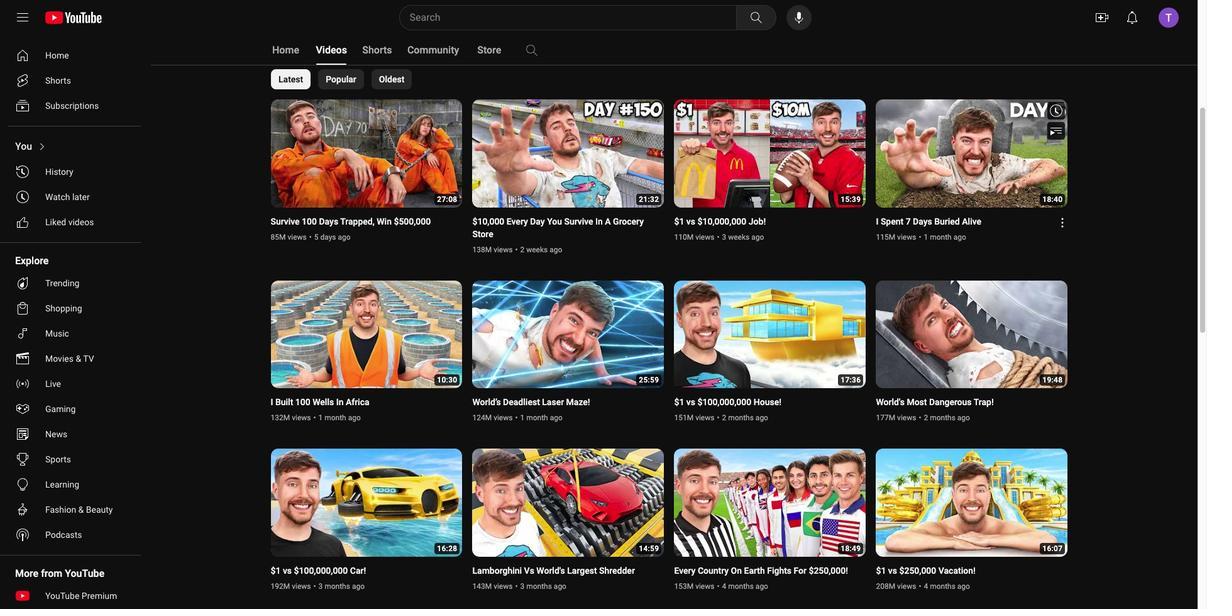 Task type: locate. For each thing, give the bounding box(es) containing it.
3 down 'vs' at the bottom of the page
[[521, 582, 525, 591]]

built
[[276, 397, 293, 407]]

fashion & beauty link
[[8, 497, 136, 522], [8, 497, 136, 522]]

0 vertical spatial weeks
[[729, 232, 750, 241]]

0 vertical spatial $100,000,000
[[698, 397, 752, 407]]

143m views
[[473, 582, 513, 591]]

laser
[[543, 397, 564, 407]]

0 horizontal spatial month
[[325, 413, 346, 422]]

world's right 'vs' at the bottom of the page
[[537, 565, 565, 575]]

177m
[[877, 413, 896, 422]]

beauty
[[86, 505, 113, 515]]

world's up 177m
[[877, 397, 905, 407]]

2 months ago down dangerous
[[924, 413, 971, 422]]

4 months ago down vacation!
[[924, 582, 971, 591]]

ago for you
[[550, 245, 563, 254]]

1 horizontal spatial you
[[547, 216, 562, 226]]

2 2 months ago from the left
[[924, 413, 971, 422]]

videos
[[68, 217, 94, 227]]

0 horizontal spatial 1
[[319, 413, 323, 422]]

& left the beauty
[[78, 505, 84, 515]]

1 vertical spatial $100,000,000
[[294, 565, 348, 575]]

0 horizontal spatial world's
[[537, 565, 565, 575]]

0 vertical spatial youtube
[[65, 567, 105, 579]]

weeks down $10,000,000
[[729, 232, 750, 241]]

1 horizontal spatial 2 months ago
[[924, 413, 971, 422]]

history
[[45, 167, 73, 177]]

$1
[[675, 216, 685, 226], [675, 397, 685, 407], [271, 565, 281, 575], [877, 565, 887, 575]]

2 horizontal spatial 1 month ago
[[924, 232, 967, 241]]

$1 vs $100,000,000 house!
[[675, 397, 782, 407]]

1 vertical spatial store
[[473, 229, 494, 239]]

weeks down day
[[527, 245, 548, 254]]

$10,000 every day you survive in a grocery store by mrbeast 138,148,242 views 2 weeks ago 21 minutes element
[[473, 215, 650, 240]]

win
[[377, 216, 392, 226]]

2 months ago down $1 vs $100,000,000 house! by mrbeast 151,862,865 views 2 months ago 17 minutes element at the bottom right of page
[[723, 413, 769, 422]]

ago right days
[[338, 232, 351, 241]]

15:39 link
[[675, 99, 867, 209]]

208m
[[877, 582, 896, 591]]

2 days from the left
[[914, 216, 933, 226]]

i spent 7 days buried alive by mrbeast 115,693,669 views 1 month ago 18 minutes element
[[877, 215, 982, 227]]

survive left a
[[565, 216, 594, 226]]

2 for day
[[521, 245, 525, 254]]

$1 up 110m
[[675, 216, 685, 226]]

world's most dangerous trap! by mrbeast 177,831,113 views 2 months ago 19 minutes element
[[877, 396, 994, 408]]

124m views
[[473, 413, 513, 422]]

1 horizontal spatial 3 months ago
[[521, 582, 567, 591]]

0 horizontal spatial in
[[336, 397, 344, 407]]

1 vertical spatial &
[[78, 505, 84, 515]]

3 months ago down car!
[[319, 582, 365, 591]]

1 2 months ago from the left
[[723, 413, 769, 422]]

4 down 'country'
[[723, 582, 727, 591]]

2 tab list from the top
[[271, 69, 412, 89]]

2 months ago
[[723, 413, 769, 422], [924, 413, 971, 422]]

1 3 months ago from the left
[[319, 582, 365, 591]]

views for $1 vs $100,000,000 car!
[[292, 582, 311, 591]]

i spent 7 days buried alive link
[[877, 215, 982, 227]]

youtube premium
[[45, 591, 117, 601]]

views right 110m
[[696, 232, 715, 241]]

most
[[907, 397, 928, 407]]

trending link
[[8, 271, 136, 296], [8, 271, 136, 296]]

1 horizontal spatial shorts
[[363, 44, 392, 56]]

views for $1 vs $250,000 vacation!
[[898, 582, 917, 591]]

1 down 'deadliest' at the bottom of page
[[521, 413, 525, 422]]

2 right 138m views
[[521, 245, 525, 254]]

views for i spent 7 days buried alive
[[898, 232, 917, 241]]

home up subscriptions
[[45, 50, 69, 60]]

views for lamborghini vs world's largest shredder
[[494, 582, 513, 591]]

ago down car!
[[352, 582, 365, 591]]

0 horizontal spatial home
[[45, 50, 69, 60]]

138m views
[[473, 245, 513, 254]]

$100,000,000
[[698, 397, 752, 407], [294, 565, 348, 575]]

every up the 153m in the bottom of the page
[[675, 565, 696, 575]]

home up latest
[[272, 44, 299, 56]]

27 minutes, 8 seconds element
[[437, 195, 458, 204]]

$1 vs $100,000,000 house! by mrbeast 151,862,865 views 2 months ago 17 minutes element
[[675, 396, 782, 408]]

$1 vs $250,000 vacation! by mrbeast 208,523,632 views 4 months ago 16 minutes element
[[877, 564, 976, 577]]

1 4 months ago from the left
[[723, 582, 769, 591]]

world's
[[877, 397, 905, 407], [537, 565, 565, 575]]

deadliest
[[503, 397, 540, 407]]

1 down i spent 7 days buried alive link
[[924, 232, 929, 241]]

vs up "110m views"
[[687, 216, 696, 226]]

watch later link
[[8, 184, 136, 210], [8, 184, 136, 210]]

1 days from the left
[[319, 216, 339, 226]]

1 horizontal spatial $100,000,000
[[698, 397, 752, 407]]

5
[[314, 232, 319, 241]]

7
[[906, 216, 911, 226]]

151m
[[675, 413, 694, 422]]

1 horizontal spatial 3
[[521, 582, 525, 591]]

1 tab list from the top
[[271, 35, 637, 65]]

0 horizontal spatial 4 months ago
[[723, 582, 769, 591]]

lamborghini vs world's largest shredder link
[[473, 564, 635, 577]]

ago down dangerous
[[958, 413, 971, 422]]

months for house!
[[729, 413, 754, 422]]

1 horizontal spatial weeks
[[729, 232, 750, 241]]

ago down 'lamborghini vs world's largest shredder' on the bottom of the page
[[554, 582, 567, 591]]

every left day
[[507, 216, 528, 226]]

views down lamborghini
[[494, 582, 513, 591]]

days up days
[[319, 216, 339, 226]]

1 4 from the left
[[723, 582, 727, 591]]

vs for $1 vs $100,000,000 house!
[[687, 397, 696, 407]]

1 vertical spatial youtube
[[45, 591, 79, 601]]

shorts up oldest
[[363, 44, 392, 56]]

month down wells
[[325, 413, 346, 422]]

tab list containing home
[[271, 35, 637, 65]]

$1 inside "element"
[[877, 565, 887, 575]]

news link
[[8, 422, 136, 447], [8, 422, 136, 447]]

months down on
[[729, 582, 754, 591]]

1 month ago for in
[[319, 413, 361, 422]]

ago for maze!
[[550, 413, 563, 422]]

youtube up youtube premium
[[65, 567, 105, 579]]

1 vertical spatial tab list
[[271, 69, 412, 89]]

2 3 months ago from the left
[[521, 582, 567, 591]]

$1 up 192m
[[271, 565, 281, 575]]

0 horizontal spatial days
[[319, 216, 339, 226]]

10 minutes, 30 seconds element
[[437, 376, 458, 384]]

store right community at the left of page
[[478, 44, 502, 56]]

ago for largest
[[554, 582, 567, 591]]

liked
[[45, 217, 66, 227]]

shopping
[[45, 303, 82, 313]]

months for car!
[[325, 582, 350, 591]]

0 horizontal spatial 1 month ago
[[319, 413, 361, 422]]

months for largest
[[527, 582, 552, 591]]

1 horizontal spatial 4
[[924, 582, 929, 591]]

1
[[924, 232, 929, 241], [319, 413, 323, 422], [521, 413, 525, 422]]

ago down laser
[[550, 413, 563, 422]]

2 4 months ago from the left
[[924, 582, 971, 591]]

4 months ago for vacation!
[[924, 582, 971, 591]]

movies
[[45, 354, 74, 364]]

0 horizontal spatial 3
[[319, 582, 323, 591]]

ago down 'job!'
[[752, 232, 765, 241]]

1 horizontal spatial every
[[675, 565, 696, 575]]

0 horizontal spatial 3 months ago
[[319, 582, 365, 591]]

$1 vs $10,000,000 job! link
[[675, 215, 766, 227]]

lamborghini
[[473, 565, 522, 575]]

1 survive from the left
[[271, 216, 300, 226]]

1 horizontal spatial survive
[[565, 216, 594, 226]]

spent
[[881, 216, 904, 226]]

ago down vacation!
[[958, 582, 971, 591]]

views down most
[[898, 413, 917, 422]]

ago down the '$10,000 every day you survive in a grocery store'
[[550, 245, 563, 254]]

132m
[[271, 413, 290, 422]]

18:49 link
[[675, 449, 867, 558]]

podcasts link
[[8, 522, 136, 547], [8, 522, 136, 547]]

1 month ago down buried
[[924, 232, 967, 241]]

16:28
[[437, 544, 458, 553]]

maze!
[[567, 397, 591, 407]]

views right 124m
[[494, 413, 513, 422]]

months down 'vs' at the bottom of the page
[[527, 582, 552, 591]]

18:40 link
[[877, 99, 1069, 209]]

0 vertical spatial i
[[877, 216, 879, 226]]

0 horizontal spatial shorts
[[45, 75, 71, 86]]

videos
[[316, 44, 347, 56]]

$1 for $1 vs $100,000,000 car!
[[271, 565, 281, 575]]

days
[[321, 232, 336, 241]]

liked videos
[[45, 217, 94, 227]]

i left the spent
[[877, 216, 879, 226]]

days inside "i spent 7 days buried alive by mrbeast 115,693,669 views 1 month ago 18 minutes" element
[[914, 216, 933, 226]]

vs inside "element"
[[889, 565, 898, 575]]

0 horizontal spatial 2 months ago
[[723, 413, 769, 422]]

youtube down more from youtube
[[45, 591, 79, 601]]

0 horizontal spatial survive
[[271, 216, 300, 226]]

views right 192m
[[292, 582, 311, 591]]

views down 7
[[898, 232, 917, 241]]

3 months ago down "lamborghini vs world's largest shredder by mrbeast 143,659,397 views 3 months ago 14 minutes, 59 seconds" element
[[521, 582, 567, 591]]

views right 132m
[[292, 413, 311, 422]]

1 vertical spatial weeks
[[527, 245, 548, 254]]

2 for $100,000,000
[[723, 413, 727, 422]]

youtube
[[65, 567, 105, 579], [45, 591, 79, 601]]

i for i built 100 wells in africa
[[271, 397, 273, 407]]

3 months ago
[[319, 582, 365, 591], [521, 582, 567, 591]]

1 month ago
[[924, 232, 967, 241], [319, 413, 361, 422], [521, 413, 563, 422]]

ago down every country on earth fights for $250,000! by mrbeast 153,178,989 views 4 months ago 18 minutes element
[[756, 582, 769, 591]]

ago down house!
[[756, 413, 769, 422]]

4 down $1 vs $250,000 vacation! by mrbeast 208,523,632 views 4 months ago 16 minutes "element"
[[924, 582, 929, 591]]

4 months ago down on
[[723, 582, 769, 591]]

3 weeks ago
[[723, 232, 765, 241]]

month for in
[[325, 413, 346, 422]]

months down dangerous
[[931, 413, 956, 422]]

$1 vs $10,000,000 job!
[[675, 216, 766, 226]]

house!
[[754, 397, 782, 407]]

3 down $1 vs $100,000,000 car! by mrbeast 192,531,677 views 3 months ago 16 minutes element
[[319, 582, 323, 591]]

vs
[[687, 216, 696, 226], [687, 397, 696, 407], [283, 565, 292, 575], [889, 565, 898, 575]]

i left the built
[[271, 397, 273, 407]]

months down $1 vs $100,000,000 car! by mrbeast 192,531,677 views 3 months ago 16 minutes element
[[325, 582, 350, 591]]

1 vertical spatial shorts
[[45, 75, 71, 86]]

ago down the alive
[[954, 232, 967, 241]]

1 vertical spatial 100
[[296, 397, 311, 407]]

you link
[[8, 134, 136, 159], [8, 134, 136, 159]]

survive up 85m views
[[271, 216, 300, 226]]

16 minutes, 28 seconds element
[[437, 544, 458, 553]]

19:48 link
[[877, 280, 1069, 389]]

$1 vs $10,000,000 job! by mrbeast 110,516,335 views 3 weeks ago 15 minutes element
[[675, 215, 766, 227]]

17:36 link
[[675, 280, 867, 389]]

weeks for day
[[527, 245, 548, 254]]

1 horizontal spatial 1 month ago
[[521, 413, 563, 422]]

& for beauty
[[78, 505, 84, 515]]

views right 151m
[[696, 413, 715, 422]]

month down buried
[[931, 232, 952, 241]]

0 horizontal spatial weeks
[[527, 245, 548, 254]]

17 minutes, 36 seconds element
[[841, 376, 862, 384]]

0 horizontal spatial you
[[15, 140, 32, 152]]

vs for $1 vs $100,000,000 car!
[[283, 565, 292, 575]]

vs for $1 vs $250,000 vacation!
[[889, 565, 898, 575]]

views down $250,000
[[898, 582, 917, 591]]

month down world's deadliest laser maze! link at the bottom left
[[527, 413, 548, 422]]

2 horizontal spatial 3
[[723, 232, 727, 241]]

1 horizontal spatial 2
[[723, 413, 727, 422]]

$100,000,000 up 192m views
[[294, 565, 348, 575]]

$100,000,000 up 151m views in the right of the page
[[698, 397, 752, 407]]

$1 vs $250,000 vacation! link
[[877, 564, 976, 577]]

1 vertical spatial i
[[271, 397, 273, 407]]

news
[[45, 429, 67, 439]]

vs up 208m views
[[889, 565, 898, 575]]

tab list
[[271, 35, 637, 65], [271, 69, 412, 89]]

&
[[76, 354, 81, 364], [78, 505, 84, 515]]

3 down $10,000,000
[[723, 232, 727, 241]]

& left tv
[[76, 354, 81, 364]]

world's most dangerous trap! link
[[877, 396, 994, 408]]

ago for job!
[[752, 232, 765, 241]]

$1 vs $250,000 vacation!
[[877, 565, 976, 575]]

Subscribe text field
[[397, 9, 436, 19]]

2 horizontal spatial 1
[[924, 232, 929, 241]]

views right 138m
[[494, 245, 513, 254]]

views for world's most dangerous trap!
[[898, 413, 917, 422]]

months down vacation!
[[931, 582, 956, 591]]

learning link
[[8, 472, 136, 497], [8, 472, 136, 497]]

1 horizontal spatial i
[[877, 216, 879, 226]]

1 for buried
[[924, 232, 929, 241]]

vs for $1 vs $10,000,000 job!
[[687, 216, 696, 226]]

2 horizontal spatial 2
[[924, 413, 929, 422]]

1 horizontal spatial home
[[272, 44, 299, 56]]

0 vertical spatial every
[[507, 216, 528, 226]]

$1 up 208m
[[877, 565, 887, 575]]

for
[[794, 565, 807, 575]]

survive 100 days trapped, win $500,000 by mrbeast 85,705,255 views 5 days ago 27 minutes element
[[271, 215, 431, 227]]

14:59 link
[[473, 449, 665, 558]]

1 horizontal spatial world's
[[877, 397, 905, 407]]

1 horizontal spatial 1
[[521, 413, 525, 422]]

trapped,
[[340, 216, 375, 226]]

0 vertical spatial in
[[596, 216, 603, 226]]

ago for days
[[954, 232, 967, 241]]

$1 up 151m
[[675, 397, 685, 407]]

shorts
[[363, 44, 392, 56], [45, 75, 71, 86]]

1 horizontal spatial days
[[914, 216, 933, 226]]

2 horizontal spatial month
[[931, 232, 952, 241]]

sports link
[[8, 447, 136, 472], [8, 447, 136, 472]]

you inside the '$10,000 every day you survive in a grocery store'
[[547, 216, 562, 226]]

ago for earth
[[756, 582, 769, 591]]

100 right the built
[[296, 397, 311, 407]]

0 horizontal spatial $100,000,000
[[294, 565, 348, 575]]

vs up 192m views
[[283, 565, 292, 575]]

0 horizontal spatial every
[[507, 216, 528, 226]]

shopping link
[[8, 296, 136, 321], [8, 296, 136, 321]]

every country on earth fights for $250,000!
[[675, 565, 849, 575]]

country
[[698, 565, 729, 575]]

0 vertical spatial tab list
[[271, 35, 637, 65]]

10:30
[[437, 376, 458, 384]]

fashion & beauty
[[45, 505, 113, 515]]

14:59
[[639, 544, 660, 553]]

tab list down subscribe
[[271, 35, 637, 65]]

month
[[931, 232, 952, 241], [325, 413, 346, 422], [527, 413, 548, 422]]

1 month ago down world's deadliest laser maze!
[[521, 413, 563, 422]]

25 minutes, 59 seconds element
[[639, 376, 660, 384]]

1 horizontal spatial in
[[596, 216, 603, 226]]

14 minutes, 59 seconds element
[[639, 544, 660, 553]]

3 months ago for world's
[[521, 582, 567, 591]]

months down $1 vs $100,000,000 house! by mrbeast 151,862,865 views 2 months ago 17 minutes element at the bottom right of page
[[729, 413, 754, 422]]

i built 100 wells in africa by mrbeast 132,427,862 views 1 month ago 10 minutes, 30 seconds element
[[271, 396, 370, 408]]

None search field
[[377, 5, 779, 30]]

views right 85m
[[288, 232, 307, 241]]

5 days ago
[[314, 232, 351, 241]]

music link
[[8, 321, 136, 346], [8, 321, 136, 346]]

weeks for $10,000,000
[[729, 232, 750, 241]]

1 vertical spatial you
[[547, 216, 562, 226]]

0 vertical spatial &
[[76, 354, 81, 364]]

0 horizontal spatial 4
[[723, 582, 727, 591]]

1 month ago for buried
[[924, 232, 967, 241]]

every inside the '$10,000 every day you survive in a grocery store'
[[507, 216, 528, 226]]

views down 'country'
[[696, 582, 715, 591]]

tab list down videos
[[271, 69, 412, 89]]

0 horizontal spatial i
[[271, 397, 273, 407]]

1 horizontal spatial 4 months ago
[[924, 582, 971, 591]]

months for earth
[[729, 582, 754, 591]]

1 vertical spatial in
[[336, 397, 344, 407]]

1 down i built 100 wells in africa
[[319, 413, 323, 422]]

3 for $10,000,000
[[723, 232, 727, 241]]

car!
[[350, 565, 366, 575]]

0 vertical spatial you
[[15, 140, 32, 152]]

in right wells
[[336, 397, 344, 407]]

1 vertical spatial every
[[675, 565, 696, 575]]

2 4 from the left
[[924, 582, 929, 591]]

ago down africa
[[348, 413, 361, 422]]

ago
[[338, 232, 351, 241], [752, 232, 765, 241], [954, 232, 967, 241], [550, 245, 563, 254], [348, 413, 361, 422], [550, 413, 563, 422], [756, 413, 769, 422], [958, 413, 971, 422], [352, 582, 365, 591], [554, 582, 567, 591], [756, 582, 769, 591], [958, 582, 971, 591]]

0 vertical spatial shorts
[[363, 44, 392, 56]]

vs up 151m views in the right of the page
[[687, 397, 696, 407]]

store down $10,000
[[473, 229, 494, 239]]

2 down world's most dangerous trap! link
[[924, 413, 929, 422]]

shorts up subscriptions
[[45, 75, 71, 86]]

$100,000,000 for car!
[[294, 565, 348, 575]]

in left a
[[596, 216, 603, 226]]

1 horizontal spatial month
[[527, 413, 548, 422]]

0 horizontal spatial 2
[[521, 245, 525, 254]]

days right 7
[[914, 216, 933, 226]]

months
[[729, 413, 754, 422], [931, 413, 956, 422], [325, 582, 350, 591], [527, 582, 552, 591], [729, 582, 754, 591], [931, 582, 956, 591]]

100 up 5
[[302, 216, 317, 226]]

ago for trapped,
[[338, 232, 351, 241]]

2 down the $1 vs $100,000,000 house!
[[723, 413, 727, 422]]

views for world's deadliest laser maze!
[[494, 413, 513, 422]]

1 month ago down wells
[[319, 413, 361, 422]]

2 survive from the left
[[565, 216, 594, 226]]

months for trap!
[[931, 413, 956, 422]]

$250,000!
[[809, 565, 849, 575]]



Task type: describe. For each thing, give the bounding box(es) containing it.
4 for $250,000
[[924, 582, 929, 591]]

192m
[[271, 582, 290, 591]]

ago for wells
[[348, 413, 361, 422]]

i built 100 wells in africa
[[271, 397, 370, 407]]

1 for in
[[319, 413, 323, 422]]

store inside the '$10,000 every day you survive in a grocery store'
[[473, 229, 494, 239]]

views for i built 100 wells in africa
[[292, 413, 311, 422]]

2 for dangerous
[[924, 413, 929, 422]]

2 months ago for $100,000,000
[[723, 413, 769, 422]]

trap!
[[974, 397, 994, 407]]

124m
[[473, 413, 492, 422]]

subscribe button
[[387, 2, 446, 25]]

21:32
[[639, 195, 660, 204]]

later
[[72, 192, 90, 202]]

$1 for $1 vs $250,000 vacation!
[[877, 565, 887, 575]]

from
[[41, 567, 62, 579]]

18:40
[[1043, 195, 1064, 204]]

more
[[15, 567, 38, 579]]

0 vertical spatial 100
[[302, 216, 317, 226]]

$100,000,000 for house!
[[698, 397, 752, 407]]

watch
[[45, 192, 70, 202]]

ago for trap!
[[958, 413, 971, 422]]

survive 100 days trapped, win $500,000 link
[[271, 215, 431, 227]]

premium
[[82, 591, 117, 601]]

143m
[[473, 582, 492, 591]]

oldest
[[379, 74, 404, 84]]

$10,000 every day you survive in a grocery store link
[[473, 215, 650, 240]]

21 minutes, 32 seconds element
[[639, 195, 660, 204]]

home inside tab list
[[272, 44, 299, 56]]

Search text field
[[410, 9, 734, 26]]

4 for on
[[723, 582, 727, 591]]

27:08 link
[[271, 99, 463, 209]]

fights
[[768, 565, 792, 575]]

day
[[531, 216, 545, 226]]

110m
[[675, 232, 694, 241]]

27:08
[[437, 195, 458, 204]]

16:28 link
[[271, 449, 463, 558]]

ago for car!
[[352, 582, 365, 591]]

21:32 link
[[473, 99, 665, 209]]

85m views
[[271, 232, 307, 241]]

community
[[408, 44, 459, 56]]

19 minutes, 48 seconds element
[[1043, 376, 1064, 384]]

18:49
[[841, 544, 862, 553]]

i for i spent 7 days buried alive
[[877, 216, 879, 226]]

192m views
[[271, 582, 311, 591]]

largest
[[568, 565, 597, 575]]

buried
[[935, 216, 961, 226]]

earth
[[745, 565, 765, 575]]

19:48
[[1043, 376, 1064, 384]]

shredder
[[600, 565, 635, 575]]

18 minutes, 49 seconds element
[[841, 544, 862, 553]]

world's deadliest laser maze! link
[[473, 396, 591, 408]]

music
[[45, 328, 69, 338]]

subscriptions
[[45, 101, 99, 111]]

3 for world's
[[521, 582, 525, 591]]

learning
[[45, 479, 79, 489]]

days inside survive 100 days trapped, win $500,000 by mrbeast 85,705,255 views 5 days ago 27 minutes element
[[319, 216, 339, 226]]

15 minutes, 39 seconds element
[[841, 195, 862, 204]]

vs
[[524, 565, 535, 575]]

views for $1 vs $100,000,000 house!
[[696, 413, 715, 422]]

$1 vs $100,000,000 car! link
[[271, 564, 366, 577]]

world's deadliest laser maze!
[[473, 397, 591, 407]]

$1 for $1 vs $10,000,000 job!
[[675, 216, 685, 226]]

africa
[[346, 397, 370, 407]]

survive inside survive 100 days trapped, win $500,000 by mrbeast 85,705,255 views 5 days ago 27 minutes element
[[271, 216, 300, 226]]

115m
[[877, 232, 896, 241]]

gaming
[[45, 404, 76, 414]]

i spent 7 days buried alive
[[877, 216, 982, 226]]

18 minutes, 40 seconds element
[[1043, 195, 1064, 204]]

trending
[[45, 278, 80, 288]]

3 for $100,000,000
[[319, 582, 323, 591]]

world's deadliest laser maze! by mrbeast 124,427,936 views 1 month ago 25 minutes element
[[473, 396, 591, 408]]

views for $10,000 every day you survive in a grocery store
[[494, 245, 513, 254]]

16:07
[[1043, 544, 1064, 553]]

3 months ago for $100,000,000
[[319, 582, 365, 591]]

4 months ago for earth
[[723, 582, 769, 591]]

tab list containing latest
[[271, 69, 412, 89]]

15:39
[[841, 195, 862, 204]]

grocery
[[613, 216, 644, 226]]

110m views
[[675, 232, 715, 241]]

lamborghini vs world's largest shredder by mrbeast 143,659,397 views 3 months ago 14 minutes, 59 seconds element
[[473, 564, 635, 577]]

25:59
[[639, 376, 660, 384]]

views for survive 100 days trapped, win $500,000
[[288, 232, 307, 241]]

dangerous
[[930, 397, 972, 407]]

every country on earth fights for $250,000! link
[[675, 564, 849, 577]]

138m
[[473, 245, 492, 254]]

views for every country on earth fights for $250,000!
[[696, 582, 715, 591]]

month for buried
[[931, 232, 952, 241]]

avatar image image
[[1160, 8, 1180, 28]]

latest
[[278, 74, 303, 84]]

16 minutes, 7 seconds element
[[1043, 544, 1064, 553]]

0 vertical spatial world's
[[877, 397, 905, 407]]

1 vertical spatial world's
[[537, 565, 565, 575]]

$1 vs $100,000,000 car! by mrbeast 192,531,677 views 3 months ago 16 minutes element
[[271, 564, 366, 577]]

survive inside the '$10,000 every day you survive in a grocery store'
[[565, 216, 594, 226]]

every country on earth fights for $250,000! by mrbeast 153,178,989 views 4 months ago 18 minutes element
[[675, 564, 849, 577]]

fashion
[[45, 505, 76, 515]]

$10,000
[[473, 216, 505, 226]]

132m views
[[271, 413, 311, 422]]

$250,000
[[900, 565, 937, 575]]

2 weeks ago
[[521, 245, 563, 254]]

on
[[731, 565, 742, 575]]

ago for house!
[[756, 413, 769, 422]]

10:30 link
[[271, 280, 463, 389]]

explore
[[15, 255, 49, 267]]

25:59 link
[[473, 280, 665, 389]]

months for vacation!
[[931, 582, 956, 591]]

sports
[[45, 454, 71, 464]]

alive
[[963, 216, 982, 226]]

job!
[[749, 216, 766, 226]]

vacation!
[[939, 565, 976, 575]]

world's most dangerous trap!
[[877, 397, 994, 407]]

177m views
[[877, 413, 917, 422]]

85m
[[271, 232, 286, 241]]

2 months ago for dangerous
[[924, 413, 971, 422]]

& for tv
[[76, 354, 81, 364]]

$10,000,000
[[698, 216, 747, 226]]

16:07 link
[[877, 449, 1069, 558]]

views for $1 vs $10,000,000 job!
[[696, 232, 715, 241]]

ago for vacation!
[[958, 582, 971, 591]]

153m
[[675, 582, 694, 591]]

$1 vs $100,000,000 house! link
[[675, 396, 782, 408]]

tv
[[83, 354, 94, 364]]

world's
[[473, 397, 501, 407]]

0 vertical spatial store
[[478, 44, 502, 56]]

lamborghini vs world's largest shredder
[[473, 565, 635, 575]]

in inside the '$10,000 every day you survive in a grocery store'
[[596, 216, 603, 226]]

$1 for $1 vs $100,000,000 house!
[[675, 397, 685, 407]]



Task type: vqa. For each thing, say whether or not it's contained in the screenshot.


